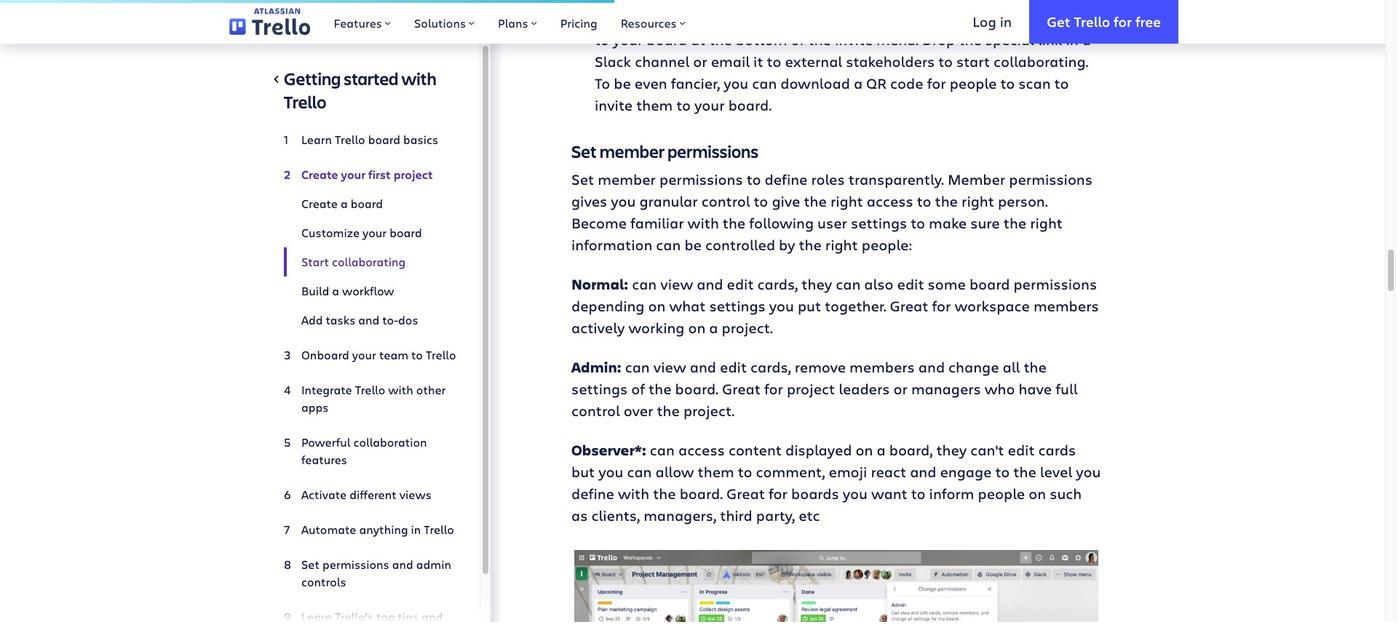 Task type: locate. For each thing, give the bounding box(es) containing it.
drop
[[922, 30, 955, 50]]

board inside can view and edit cards, they can also edit some board permissions depending on what settings you put together. great for workspace members actively working on a project.
[[970, 275, 1010, 294]]

project down remove
[[787, 380, 835, 399]]

view for board.
[[654, 358, 686, 377]]

board.
[[729, 96, 772, 115], [675, 380, 719, 399], [680, 484, 723, 504]]

1 horizontal spatial control
[[702, 192, 750, 211]]

for inside can access content displayed on a board, they can't edit cards but you can allow them to comment, emoji react and engage to the level you define with the board. great for boards you want to inform people on such as clients, managers, third party, etc
[[769, 484, 788, 504]]

the right by at the right of the page
[[799, 235, 822, 255]]

cards, up put
[[758, 275, 798, 294]]

create your first project
[[301, 167, 433, 183]]

cards, inside can view and edit cards, they can also edit some board permissions depending on what settings you put together. great for workspace members actively working on a project.
[[758, 275, 798, 294]]

cards, left remove
[[751, 358, 791, 377]]

an
[[907, 8, 925, 28]]

settings down admin:
[[572, 380, 628, 399]]

granular
[[640, 192, 698, 211]]

1 horizontal spatial project
[[787, 380, 835, 399]]

0 horizontal spatial settings
[[572, 380, 628, 399]]

0 horizontal spatial to-
[[383, 312, 398, 328]]

slack
[[595, 52, 631, 72]]

bottom up "at"
[[640, 8, 692, 28]]

edit inside can access content displayed on a board, they can't edit cards but you can allow them to comment, emoji react and engage to the level you define with the board. great for boards you want to inform people on such as clients, managers, third party, etc
[[1008, 441, 1035, 460]]

they up engage
[[937, 441, 967, 460]]

and for add tasks and to-dos
[[358, 312, 380, 328]]

1 create from the top
[[301, 167, 338, 183]]

0 horizontal spatial bottom
[[640, 8, 692, 28]]

cards, for for
[[751, 358, 791, 377]]

with inside set member permissions set member permissions to define roles transparently. member permissions gives you granular control to give the right access to the right person. become familiar with the following user settings to make sure the right information can be controlled by the right people:
[[688, 214, 719, 233]]

2 create from the top
[[301, 196, 338, 211]]

settings
[[851, 214, 907, 233], [709, 297, 766, 316], [572, 380, 628, 399]]

0 vertical spatial cards,
[[758, 275, 798, 294]]

2 horizontal spatial of
[[791, 30, 805, 50]]

members inside can view and edit cards, remove members and change all the settings of the board. great for project leaders or managers who have full control over the project.
[[850, 358, 915, 377]]

1 horizontal spatial to-
[[966, 8, 986, 28]]

1 horizontal spatial them
[[698, 463, 734, 482]]

or
[[693, 52, 707, 72], [894, 380, 908, 399]]

great up content
[[722, 380, 761, 399]]

to down the drop at top right
[[939, 52, 953, 72]]

define up give
[[765, 170, 808, 190]]

board inside at the bottom of the invite menu you can get an easy-to-share invite link to your board at the bottom of the invite menu. drop the special link in a slack channel or email it to external stakeholders to start collaborating. to be even fancier, you can download a qr code for people to scan to invite them to your board.
[[647, 30, 687, 50]]

0 horizontal spatial them
[[636, 96, 673, 115]]

first
[[368, 167, 391, 183]]

0 vertical spatial of
[[695, 8, 709, 28]]

1 horizontal spatial members
[[1034, 297, 1099, 316]]

1 horizontal spatial invite
[[1028, 8, 1066, 28]]

the right at
[[614, 8, 637, 28]]

1 horizontal spatial settings
[[709, 297, 766, 316]]

channel
[[635, 52, 690, 72]]

the up "have"
[[1024, 358, 1047, 377]]

can left the get
[[852, 8, 877, 28]]

on up emoji
[[856, 441, 873, 460]]

invite up stakeholders at top right
[[835, 30, 873, 50]]

0 vertical spatial link
[[1069, 8, 1094, 28]]

project right first
[[394, 167, 433, 183]]

0 vertical spatial set
[[572, 140, 597, 163]]

0 vertical spatial to-
[[966, 8, 986, 28]]

1 horizontal spatial or
[[894, 380, 908, 399]]

1 horizontal spatial link
[[1069, 8, 1094, 28]]

a left the "qr" on the right top
[[854, 74, 863, 93]]

2 vertical spatial set
[[301, 557, 320, 572]]

0 vertical spatial members
[[1034, 297, 1099, 316]]

trello inside getting started with trello
[[284, 90, 326, 114]]

board for create a board
[[351, 196, 383, 211]]

1 vertical spatial settings
[[709, 297, 766, 316]]

define
[[765, 170, 808, 190], [572, 484, 614, 504]]

right down user
[[826, 235, 858, 255]]

to left the scan
[[1001, 74, 1015, 93]]

for right code
[[927, 74, 946, 93]]

managers,
[[644, 506, 717, 526]]

project. inside can view and edit cards, they can also edit some board permissions depending on what settings you put together. great for workspace members actively working on a project.
[[722, 318, 773, 338]]

add
[[301, 312, 323, 328]]

create inside "link"
[[301, 196, 338, 211]]

your down create a board "link"
[[363, 225, 387, 240]]

0 horizontal spatial be
[[614, 74, 631, 93]]

0 vertical spatial project
[[394, 167, 433, 183]]

you inside can view and edit cards, they can also edit some board permissions depending on what settings you put together. great for workspace members actively working on a project.
[[769, 297, 794, 316]]

people down start at right top
[[950, 74, 997, 93]]

0 horizontal spatial access
[[679, 441, 725, 460]]

you inside set member permissions set member permissions to define roles transparently. member permissions gives you granular control to give the right access to the right person. become familiar with the following user settings to make sure the right information can be controlled by the right people:
[[611, 192, 636, 211]]

give
[[772, 192, 800, 211]]

0 horizontal spatial control
[[572, 401, 620, 421]]

0 vertical spatial define
[[765, 170, 808, 190]]

1 vertical spatial people
[[978, 484, 1025, 504]]

and inside can view and edit cards, they can also edit some board permissions depending on what settings you put together. great for workspace members actively working on a project.
[[697, 275, 723, 294]]

0 horizontal spatial invite
[[595, 96, 633, 115]]

download
[[781, 74, 850, 93]]

invite down to at the top left of page
[[595, 96, 633, 115]]

they up put
[[802, 275, 832, 294]]

a right working
[[709, 318, 718, 338]]

in right log
[[1000, 12, 1012, 30]]

user
[[818, 214, 847, 233]]

trello right get
[[1074, 12, 1111, 30]]

members
[[1034, 297, 1099, 316], [850, 358, 915, 377]]

workspace
[[955, 297, 1030, 316]]

the up over at the bottom of page
[[649, 380, 672, 399]]

invite left menu
[[739, 8, 777, 28]]

0 vertical spatial or
[[693, 52, 707, 72]]

solutions button
[[403, 0, 486, 44]]

0 vertical spatial create
[[301, 167, 338, 183]]

trello up other
[[426, 347, 456, 363]]

them
[[636, 96, 673, 115], [698, 463, 734, 482]]

set member permissions set member permissions to define roles transparently. member permissions gives you granular control to give the right access to the right person. become familiar with the following user settings to make sure the right information can be controlled by the right people:
[[572, 140, 1093, 255]]

have
[[1019, 380, 1052, 399]]

2 horizontal spatial in
[[1066, 30, 1079, 50]]

people inside can access content displayed on a board, they can't edit cards but you can allow them to comment, emoji react and engage to the level you define with the board. great for boards you want to inform people on such as clients, managers, third party, etc
[[978, 484, 1025, 504]]

project.
[[722, 318, 773, 338], [684, 401, 735, 421]]

a
[[1082, 30, 1091, 50], [854, 74, 863, 93], [341, 196, 348, 211], [332, 283, 339, 299], [709, 318, 718, 338], [877, 441, 886, 460]]

them right allow on the bottom left of page
[[698, 463, 734, 482]]

cards, inside can view and edit cards, remove members and change all the settings of the board. great for project leaders or managers who have full control over the project.
[[751, 358, 791, 377]]

who
[[985, 380, 1015, 399]]

0 vertical spatial member
[[600, 140, 665, 163]]

a inside can access content displayed on a board, they can't edit cards but you can allow them to comment, emoji react and engage to the level you define with the board. great for boards you want to inform people on such as clients, managers, third party, etc
[[877, 441, 886, 460]]

external
[[785, 52, 843, 72]]

settings inside can view and edit cards, remove members and change all the settings of the board. great for project leaders or managers who have full control over the project.
[[572, 380, 628, 399]]

and for can view and edit cards, remove members and change all the settings of the board. great for project leaders or managers who have full control over the project.
[[690, 358, 716, 377]]

build
[[301, 283, 329, 299]]

set
[[572, 140, 597, 163], [572, 170, 594, 190], [301, 557, 320, 572]]

right
[[831, 192, 863, 211], [962, 192, 994, 211], [1030, 214, 1063, 233], [826, 235, 858, 255]]

0 horizontal spatial invite
[[739, 8, 777, 28]]

or inside at the bottom of the invite menu you can get an easy-to-share invite link to your board at the bottom of the invite menu. drop the special link in a slack channel or email it to external stakeholders to start collaborating. to be even fancier, you can download a qr code for people to scan to invite them to your board.
[[693, 52, 707, 72]]

0 vertical spatial project.
[[722, 318, 773, 338]]

0 horizontal spatial members
[[850, 358, 915, 377]]

be left controlled on the top right of the page
[[685, 235, 702, 255]]

0 horizontal spatial of
[[631, 380, 645, 399]]

them inside at the bottom of the invite menu you can get an easy-to-share invite link to your board at the bottom of the invite menu. drop the special link in a slack channel or email it to external stakeholders to start collaborating. to be even fancier, you can download a qr code for people to scan to invite them to your board.
[[636, 96, 673, 115]]

1 vertical spatial access
[[679, 441, 725, 460]]

stakeholders
[[846, 52, 935, 72]]

1 vertical spatial they
[[937, 441, 967, 460]]

a up customize
[[341, 196, 348, 211]]

for inside can view and edit cards, remove members and change all the settings of the board. great for project leaders or managers who have full control over the project.
[[764, 380, 783, 399]]

permissions inside "set permissions and admin controls"
[[323, 557, 389, 572]]

in inside at the bottom of the invite menu you can get an easy-to-share invite link to your board at the bottom of the invite menu. drop the special link in a slack channel or email it to external stakeholders to start collaborating. to be even fancier, you can download a qr code for people to scan to invite them to your board.
[[1066, 30, 1079, 50]]

and for set permissions and admin controls
[[392, 557, 413, 572]]

view inside can view and edit cards, remove members and change all the settings of the board. great for project leaders or managers who have full control over the project.
[[654, 358, 686, 377]]

great inside can view and edit cards, remove members and change all the settings of the board. great for project leaders or managers who have full control over the project.
[[722, 380, 761, 399]]

a inside "link"
[[341, 196, 348, 211]]

0 horizontal spatial they
[[802, 275, 832, 294]]

automate
[[301, 522, 356, 537]]

an image showing to set member permissions on a trello board image
[[575, 551, 1098, 623]]

be
[[614, 74, 631, 93], [685, 235, 702, 255]]

control
[[702, 192, 750, 211], [572, 401, 620, 421]]

and inside can access content displayed on a board, they can't edit cards but you can allow them to comment, emoji react and engage to the level you define with the board. great for boards you want to inform people on such as clients, managers, third party, etc
[[910, 463, 937, 482]]

etc
[[799, 506, 820, 526]]

on down what
[[688, 318, 706, 338]]

with up clients,
[[618, 484, 650, 504]]

react
[[871, 463, 907, 482]]

getting started with trello
[[284, 67, 437, 114]]

your left team
[[352, 347, 376, 363]]

or right leaders
[[894, 380, 908, 399]]

board. inside at the bottom of the invite menu you can get an easy-to-share invite link to your board at the bottom of the invite menu. drop the special link in a slack channel or email it to external stakeholders to start collaborating. to be even fancier, you can download a qr code for people to scan to invite them to your board.
[[729, 96, 772, 115]]

for
[[1114, 12, 1132, 30], [927, 74, 946, 93], [932, 297, 951, 316], [764, 380, 783, 399], [769, 484, 788, 504]]

1 horizontal spatial in
[[1000, 12, 1012, 30]]

can down the familiar
[[656, 235, 681, 255]]

1 horizontal spatial they
[[937, 441, 967, 460]]

2 vertical spatial of
[[631, 380, 645, 399]]

0 horizontal spatial define
[[572, 484, 614, 504]]

people inside at the bottom of the invite menu you can get an easy-to-share invite link to your board at the bottom of the invite menu. drop the special link in a slack channel or email it to external stakeholders to start collaborating. to be even fancier, you can download a qr code for people to scan to invite them to your board.
[[950, 74, 997, 93]]

create your first project link
[[284, 160, 457, 189]]

0 vertical spatial invite
[[739, 8, 777, 28]]

together.
[[825, 297, 886, 316]]

party,
[[756, 506, 795, 526]]

0 vertical spatial great
[[890, 297, 929, 316]]

1 vertical spatial invite
[[835, 30, 873, 50]]

2 vertical spatial settings
[[572, 380, 628, 399]]

1 vertical spatial create
[[301, 196, 338, 211]]

of inside can view and edit cards, remove members and change all the settings of the board. great for project leaders or managers who have full control over the project.
[[631, 380, 645, 399]]

access inside set member permissions set member permissions to define roles transparently. member permissions gives you granular control to give the right access to the right person. become familiar with the following user settings to make sure the right information can be controlled by the right people:
[[867, 192, 914, 211]]

remove
[[795, 358, 846, 377]]

on left such
[[1029, 484, 1046, 504]]

and down 'board,'
[[910, 463, 937, 482]]

0 vertical spatial they
[[802, 275, 832, 294]]

2 vertical spatial board.
[[680, 484, 723, 504]]

access up allow on the bottom left of page
[[679, 441, 725, 460]]

admin:
[[572, 358, 622, 377]]

at the bottom of the invite menu you can get an easy-to-share invite link to your board at the bottom of the invite menu. drop the special link in a slack channel or email it to external stakeholders to start collaborating. to be even fancier, you can download a qr code for people to scan to invite them to your board.
[[595, 8, 1094, 115]]

onboard
[[301, 347, 349, 363]]

what
[[669, 297, 706, 316]]

learn trello board basics
[[301, 132, 438, 147]]

1 vertical spatial view
[[654, 358, 686, 377]]

board for learn trello board basics
[[368, 132, 400, 147]]

1 vertical spatial or
[[894, 380, 908, 399]]

activate different views link
[[284, 481, 457, 510]]

them inside can access content displayed on a board, they can't edit cards but you can allow them to comment, emoji react and engage to the level you define with the board. great for boards you want to inform people on such as clients, managers, third party, etc
[[698, 463, 734, 482]]

fancier,
[[671, 74, 720, 93]]

third
[[720, 506, 753, 526]]

create down learn
[[301, 167, 338, 183]]

you up become
[[611, 192, 636, 211]]

board up workspace
[[970, 275, 1010, 294]]

0 vertical spatial people
[[950, 74, 997, 93]]

1 vertical spatial them
[[698, 463, 734, 482]]

view inside can view and edit cards, they can also edit some board permissions depending on what settings you put together. great for workspace members actively working on a project.
[[661, 275, 693, 294]]

1 vertical spatial cards,
[[751, 358, 791, 377]]

in up collaborating.
[[1066, 30, 1079, 50]]

add tasks and to-dos link
[[284, 306, 457, 335]]

2 vertical spatial great
[[727, 484, 765, 504]]

1 horizontal spatial be
[[685, 235, 702, 255]]

define inside can access content displayed on a board, they can't edit cards but you can allow them to comment, emoji react and engage to the level you define with the board. great for boards you want to inform people on such as clients, managers, third party, etc
[[572, 484, 614, 504]]

view for what
[[661, 275, 693, 294]]

project. for settings
[[722, 318, 773, 338]]

to down content
[[738, 463, 753, 482]]

view
[[661, 275, 693, 294], [654, 358, 686, 377]]

allow
[[656, 463, 694, 482]]

the right over at the bottom of page
[[657, 401, 680, 421]]

permissions
[[668, 140, 759, 163], [660, 170, 743, 190], [1009, 170, 1093, 190], [1014, 275, 1097, 294], [323, 557, 389, 572]]

0 horizontal spatial link
[[1038, 30, 1063, 50]]

1 vertical spatial be
[[685, 235, 702, 255]]

can down it
[[752, 74, 777, 93]]

for up content
[[764, 380, 783, 399]]

board up channel
[[647, 30, 687, 50]]

1 vertical spatial control
[[572, 401, 620, 421]]

you right menu
[[824, 8, 849, 28]]

1 vertical spatial project.
[[684, 401, 735, 421]]

in right anything
[[411, 522, 421, 537]]

0 vertical spatial settings
[[851, 214, 907, 233]]

1 vertical spatial invite
[[595, 96, 633, 115]]

create
[[301, 167, 338, 183], [301, 196, 338, 211]]

member up granular
[[600, 140, 665, 163]]

can right admin:
[[625, 358, 650, 377]]

view up what
[[661, 275, 693, 294]]

board down create your first project
[[351, 196, 383, 211]]

0 horizontal spatial or
[[693, 52, 707, 72]]

1 vertical spatial bottom
[[736, 30, 787, 50]]

for inside can view and edit cards, they can also edit some board permissions depending on what settings you put together. great for workspace members actively working on a project.
[[932, 297, 951, 316]]

them down "even"
[[636, 96, 673, 115]]

project. inside can view and edit cards, remove members and change all the settings of the board. great for project leaders or managers who have full control over the project.
[[684, 401, 735, 421]]

can left allow on the bottom left of page
[[627, 463, 652, 482]]

your left first
[[341, 167, 366, 183]]

0 vertical spatial bottom
[[640, 8, 692, 28]]

0 vertical spatial invite
[[1028, 8, 1066, 28]]

the down roles
[[804, 192, 827, 211]]

and inside "set permissions and admin controls"
[[392, 557, 413, 572]]

can inside can view and edit cards, remove members and change all the settings of the board. great for project leaders or managers who have full control over the project.
[[625, 358, 650, 377]]

full
[[1056, 380, 1078, 399]]

board. inside can access content displayed on a board, they can't edit cards but you can allow them to comment, emoji react and engage to the level you define with the board. great for boards you want to inform people on such as clients, managers, third party, etc
[[680, 484, 723, 504]]

the up external
[[808, 30, 831, 50]]

1 vertical spatial board.
[[675, 380, 719, 399]]

0 vertical spatial access
[[867, 192, 914, 211]]

board down create a board "link"
[[390, 225, 422, 240]]

can inside set member permissions set member permissions to define roles transparently. member permissions gives you granular control to give the right access to the right person. become familiar with the following user settings to make sure the right information can be controlled by the right people:
[[656, 235, 681, 255]]

plans
[[498, 15, 528, 31]]

a inside can view and edit cards, they can also edit some board permissions depending on what settings you put together. great for workspace members actively working on a project.
[[709, 318, 718, 338]]

to- inside at the bottom of the invite menu you can get an easy-to-share invite link to your board at the bottom of the invite menu. drop the special link in a slack channel or email it to external stakeholders to start collaborating. to be even fancier, you can download a qr code for people to scan to invite them to your board.
[[966, 8, 986, 28]]

email
[[711, 52, 750, 72]]

for up party,
[[769, 484, 788, 504]]

with left other
[[388, 382, 413, 398]]

the up the make
[[935, 192, 958, 211]]

set inside "set permissions and admin controls"
[[301, 557, 320, 572]]

board inside "link"
[[351, 196, 383, 211]]

edit
[[727, 275, 754, 294], [897, 275, 924, 294], [720, 358, 747, 377], [1008, 441, 1035, 460]]

person.
[[998, 192, 1048, 211]]

1 vertical spatial project
[[787, 380, 835, 399]]

the up the email
[[713, 8, 736, 28]]

and left admin
[[392, 557, 413, 572]]

collaborating
[[332, 254, 406, 269]]

project. for great
[[684, 401, 735, 421]]

board for customize your board
[[390, 225, 422, 240]]

trello inside 'integrate trello with other apps'
[[355, 382, 385, 398]]

normal:
[[572, 275, 628, 294]]

with down granular
[[688, 214, 719, 233]]

1 vertical spatial members
[[850, 358, 915, 377]]

content
[[729, 441, 782, 460]]

great down 'also'
[[890, 297, 929, 316]]

sure
[[971, 214, 1000, 233]]

of up over at the bottom of page
[[631, 380, 645, 399]]

activate different views
[[301, 487, 432, 502]]

0 vertical spatial board.
[[729, 96, 772, 115]]

with inside getting started with trello
[[402, 67, 437, 90]]

0 vertical spatial view
[[661, 275, 693, 294]]

0 vertical spatial be
[[614, 74, 631, 93]]

some
[[928, 275, 966, 294]]

1 horizontal spatial access
[[867, 192, 914, 211]]

and for can view and edit cards, they can also edit some board permissions depending on what settings you put together. great for workspace members actively working on a project.
[[697, 275, 723, 294]]

trello up learn
[[284, 90, 326, 114]]

0 vertical spatial them
[[636, 96, 673, 115]]

of down menu
[[791, 30, 805, 50]]

access
[[867, 192, 914, 211], [679, 441, 725, 460]]

and right the tasks
[[358, 312, 380, 328]]

0 vertical spatial control
[[702, 192, 750, 211]]

1 vertical spatial define
[[572, 484, 614, 504]]

powerful collaboration features link
[[284, 428, 457, 475]]

tasks
[[326, 312, 356, 328]]

0 horizontal spatial project
[[394, 167, 433, 183]]

getting started with trello link
[[284, 67, 457, 119]]

1 vertical spatial great
[[722, 380, 761, 399]]

create for create a board
[[301, 196, 338, 211]]

with right started at left
[[402, 67, 437, 90]]

admin
[[416, 557, 451, 572]]

following
[[749, 214, 814, 233]]

1 vertical spatial to-
[[383, 312, 398, 328]]

1 horizontal spatial define
[[765, 170, 808, 190]]

2 horizontal spatial settings
[[851, 214, 907, 233]]

want
[[871, 484, 908, 504]]

managers
[[911, 380, 981, 399]]

and up what
[[697, 275, 723, 294]]

the down the person. at the right top of the page
[[1004, 214, 1027, 233]]



Task type: describe. For each thing, give the bounding box(es) containing it.
to right the scan
[[1055, 74, 1069, 93]]

create a board link
[[284, 189, 457, 218]]

to down fancier,
[[677, 96, 691, 115]]

on up working
[[648, 297, 666, 316]]

add tasks and to-dos
[[301, 312, 418, 328]]

get
[[881, 8, 904, 28]]

atlassian trello image
[[229, 8, 310, 35]]

be inside set member permissions set member permissions to define roles transparently. member permissions gives you granular control to give the right access to the right person. become familiar with the following user settings to make sure the right information can be controlled by the right people:
[[685, 235, 702, 255]]

such
[[1050, 484, 1082, 504]]

great inside can view and edit cards, they can also edit some board permissions depending on what settings you put together. great for workspace members actively working on a project.
[[890, 297, 929, 316]]

inform
[[929, 484, 974, 504]]

control inside set member permissions set member permissions to define roles transparently. member permissions gives you granular control to give the right access to the right person. become familiar with the following user settings to make sure the right information can be controlled by the right people:
[[702, 192, 750, 211]]

the right "at"
[[709, 30, 732, 50]]

learn
[[301, 132, 332, 147]]

qr
[[866, 74, 887, 93]]

trello up admin
[[424, 522, 454, 537]]

automate anything in trello
[[301, 522, 454, 537]]

your for onboard your team to trello
[[352, 347, 376, 363]]

put
[[798, 297, 821, 316]]

onboard your team to trello link
[[284, 341, 457, 370]]

to down can't
[[996, 463, 1010, 482]]

powerful collaboration features
[[301, 435, 427, 467]]

the down allow on the bottom left of page
[[653, 484, 676, 504]]

customize
[[301, 225, 360, 240]]

edit inside can view and edit cards, remove members and change all the settings of the board. great for project leaders or managers who have full control over the project.
[[720, 358, 747, 377]]

transparently.
[[849, 170, 944, 190]]

customize your board link
[[284, 218, 457, 248]]

to right the want
[[911, 484, 926, 504]]

can't
[[971, 441, 1004, 460]]

1 vertical spatial of
[[791, 30, 805, 50]]

depending
[[572, 297, 645, 316]]

comment,
[[756, 463, 825, 482]]

they inside can view and edit cards, they can also edit some board permissions depending on what settings you put together. great for workspace members actively working on a project.
[[802, 275, 832, 294]]

familiar
[[631, 214, 684, 233]]

settings inside can view and edit cards, they can also edit some board permissions depending on what settings you put together. great for workspace members actively working on a project.
[[709, 297, 766, 316]]

to right team
[[411, 347, 423, 363]]

you down the email
[[724, 74, 749, 93]]

free
[[1136, 12, 1161, 30]]

with inside can access content displayed on a board, they can't edit cards but you can allow them to comment, emoji react and engage to the level you define with the board. great for boards you want to inform people on such as clients, managers, third party, etc
[[618, 484, 650, 504]]

set for permissions
[[572, 140, 597, 163]]

to left the make
[[911, 214, 925, 233]]

to up following on the top of page
[[747, 170, 761, 190]]

easy-
[[929, 8, 966, 28]]

plans button
[[486, 0, 549, 44]]

make
[[929, 214, 967, 233]]

automate anything in trello link
[[284, 515, 457, 545]]

leaders
[[839, 380, 890, 399]]

1 vertical spatial set
[[572, 170, 594, 190]]

at
[[595, 8, 610, 28]]

control inside can view and edit cards, remove members and change all the settings of the board. great for project leaders or managers who have full control over the project.
[[572, 401, 620, 421]]

members inside can view and edit cards, they can also edit some board permissions depending on what settings you put together. great for workspace members actively working on a project.
[[1034, 297, 1099, 316]]

1 horizontal spatial invite
[[835, 30, 873, 50]]

set permissions and admin controls
[[301, 557, 451, 590]]

start
[[301, 254, 329, 269]]

actively
[[572, 318, 625, 338]]

displayed
[[786, 441, 852, 460]]

can up allow on the bottom left of page
[[650, 441, 675, 460]]

board. inside can view and edit cards, remove members and change all the settings of the board. great for project leaders or managers who have full control over the project.
[[675, 380, 719, 399]]

dos
[[398, 312, 418, 328]]

page progress progress bar
[[0, 0, 614, 3]]

get
[[1047, 12, 1071, 30]]

observer*:
[[572, 441, 646, 460]]

and up managers
[[919, 358, 945, 377]]

set permissions and admin controls link
[[284, 550, 457, 597]]

onboard your team to trello
[[301, 347, 456, 363]]

different
[[350, 487, 397, 502]]

menu
[[781, 8, 820, 28]]

boards
[[791, 484, 839, 504]]

resources
[[621, 15, 677, 31]]

can up depending
[[632, 275, 657, 294]]

start
[[957, 52, 990, 72]]

solutions
[[414, 15, 466, 31]]

1 vertical spatial member
[[598, 170, 656, 190]]

right up user
[[831, 192, 863, 211]]

your down fancier,
[[695, 96, 725, 115]]

define inside set member permissions set member permissions to define roles transparently. member permissions gives you granular control to give the right access to the right person. become familiar with the following user settings to make sure the right information can be controlled by the right people:
[[765, 170, 808, 190]]

level
[[1040, 463, 1073, 482]]

trello right learn
[[335, 132, 365, 147]]

the up start at right top
[[959, 30, 982, 50]]

integrate
[[301, 382, 352, 398]]

settings inside set member permissions set member permissions to define roles transparently. member permissions gives you granular control to give the right access to the right person. become familiar with the following user settings to make sure the right information can be controlled by the right people:
[[851, 214, 907, 233]]

code
[[891, 74, 924, 93]]

build a workflow
[[301, 283, 394, 299]]

you down emoji
[[843, 484, 868, 504]]

the left "level"
[[1014, 463, 1037, 482]]

powerful
[[301, 435, 351, 450]]

1 horizontal spatial of
[[695, 8, 709, 28]]

special
[[986, 30, 1034, 50]]

create for create your first project
[[301, 167, 338, 183]]

by
[[779, 235, 795, 255]]

member
[[948, 170, 1006, 190]]

people:
[[862, 235, 913, 255]]

all
[[1003, 358, 1020, 377]]

customize your board
[[301, 225, 422, 240]]

to right it
[[767, 52, 782, 72]]

great inside can access content displayed on a board, they can't edit cards but you can allow them to comment, emoji react and engage to the level you define with the board. great for boards you want to inform people on such as clients, managers, third party, etc
[[727, 484, 765, 504]]

share
[[986, 8, 1024, 28]]

a right build
[[332, 283, 339, 299]]

cards, for you
[[758, 275, 798, 294]]

pricing link
[[549, 0, 609, 44]]

they inside can access content displayed on a board, they can't edit cards but you can allow them to comment, emoji react and engage to the level you define with the board. great for boards you want to inform people on such as clients, managers, third party, etc
[[937, 441, 967, 460]]

a right get
[[1082, 30, 1091, 50]]

for left free
[[1114, 12, 1132, 30]]

can up together.
[[836, 275, 861, 294]]

your for create your first project
[[341, 167, 366, 183]]

change
[[949, 358, 999, 377]]

gives
[[572, 192, 607, 211]]

clients,
[[591, 506, 640, 526]]

to left give
[[754, 192, 768, 211]]

it
[[754, 52, 763, 72]]

to up the make
[[917, 192, 932, 211]]

start collaborating
[[301, 254, 406, 269]]

access inside can access content displayed on a board, they can't edit cards but you can allow them to comment, emoji react and engage to the level you define with the board. great for boards you want to inform people on such as clients, managers, third party, etc
[[679, 441, 725, 460]]

information
[[572, 235, 653, 255]]

1 vertical spatial link
[[1038, 30, 1063, 50]]

apps
[[301, 400, 329, 415]]

your for customize your board
[[363, 225, 387, 240]]

resources button
[[609, 0, 697, 44]]

0 horizontal spatial in
[[411, 522, 421, 537]]

your up 'slack'
[[613, 30, 643, 50]]

project inside can view and edit cards, remove members and change all the settings of the board. great for project leaders or managers who have full control over the project.
[[787, 380, 835, 399]]

menu.
[[877, 30, 919, 50]]

as
[[572, 506, 588, 526]]

1 horizontal spatial bottom
[[736, 30, 787, 50]]

even
[[635, 74, 667, 93]]

get trello for free link
[[1030, 0, 1179, 44]]

collaborating.
[[994, 52, 1089, 72]]

can view and edit cards, remove members and change all the settings of the board. great for project leaders or managers who have full control over the project.
[[572, 358, 1078, 421]]

getting
[[284, 67, 341, 90]]

you up such
[[1076, 463, 1101, 482]]

features button
[[322, 0, 403, 44]]

right down member
[[962, 192, 994, 211]]

start collaborating link
[[284, 248, 457, 277]]

to down at
[[595, 30, 609, 50]]

integrate trello with other apps
[[301, 382, 446, 415]]

the up controlled on the top right of the page
[[723, 214, 746, 233]]

set for and
[[301, 557, 320, 572]]

or inside can view and edit cards, remove members and change all the settings of the board. great for project leaders or managers who have full control over the project.
[[894, 380, 908, 399]]

controls
[[301, 574, 346, 590]]

with inside 'integrate trello with other apps'
[[388, 382, 413, 398]]

create a board
[[301, 196, 383, 211]]

can view and edit cards, they can also edit some board permissions depending on what settings you put together. great for workspace members actively working on a project.
[[572, 275, 1099, 338]]

be inside at the bottom of the invite menu you can get an easy-to-share invite link to your board at the bottom of the invite menu. drop the special link in a slack channel or email it to external stakeholders to start collaborating. to be even fancier, you can download a qr code for people to scan to invite them to your board.
[[614, 74, 631, 93]]

log in link
[[955, 0, 1030, 44]]

right down the person. at the right top of the page
[[1030, 214, 1063, 233]]

features
[[301, 452, 347, 467]]

activate
[[301, 487, 347, 502]]

you down observer*:
[[599, 463, 624, 482]]

for inside at the bottom of the invite menu you can get an easy-to-share invite link to your board at the bottom of the invite menu. drop the special link in a slack channel or email it to external stakeholders to start collaborating. to be even fancier, you can download a qr code for people to scan to invite them to your board.
[[927, 74, 946, 93]]

permissions inside can view and edit cards, they can also edit some board permissions depending on what settings you put together. great for workspace members actively working on a project.
[[1014, 275, 1097, 294]]



Task type: vqa. For each thing, say whether or not it's contained in the screenshot.
apps on the left bottom of the page
yes



